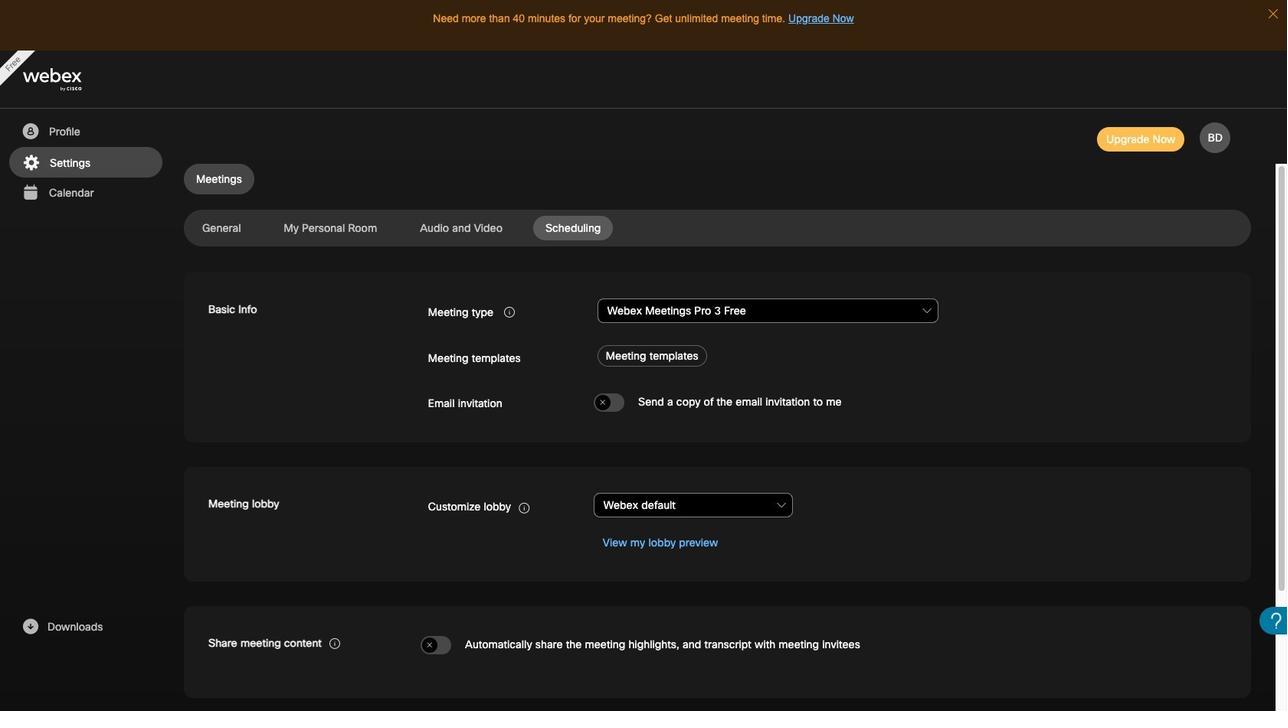 Task type: locate. For each thing, give the bounding box(es) containing it.
banner
[[0, 51, 1287, 109]]

2 tab list from the top
[[184, 216, 1251, 241]]

cisco webex image
[[23, 68, 115, 91]]

1 vertical spatial tab list
[[184, 216, 1251, 241]]

tab list
[[184, 164, 1251, 195], [184, 216, 1251, 241]]

0 vertical spatial tab list
[[184, 164, 1251, 195]]

1 tab list from the top
[[184, 164, 1251, 195]]



Task type: describe. For each thing, give the bounding box(es) containing it.
mds cancel_bold image
[[426, 642, 434, 652]]

mds content download_filled image
[[21, 618, 40, 637]]

mds people circle_filled image
[[21, 123, 40, 141]]

mds meetings_filled image
[[21, 184, 40, 202]]

mds cancel_bold image
[[599, 398, 607, 408]]

mds settings_filled image
[[21, 154, 41, 172]]



Task type: vqa. For each thing, say whether or not it's contained in the screenshot.
the bottommost ng down icon
no



